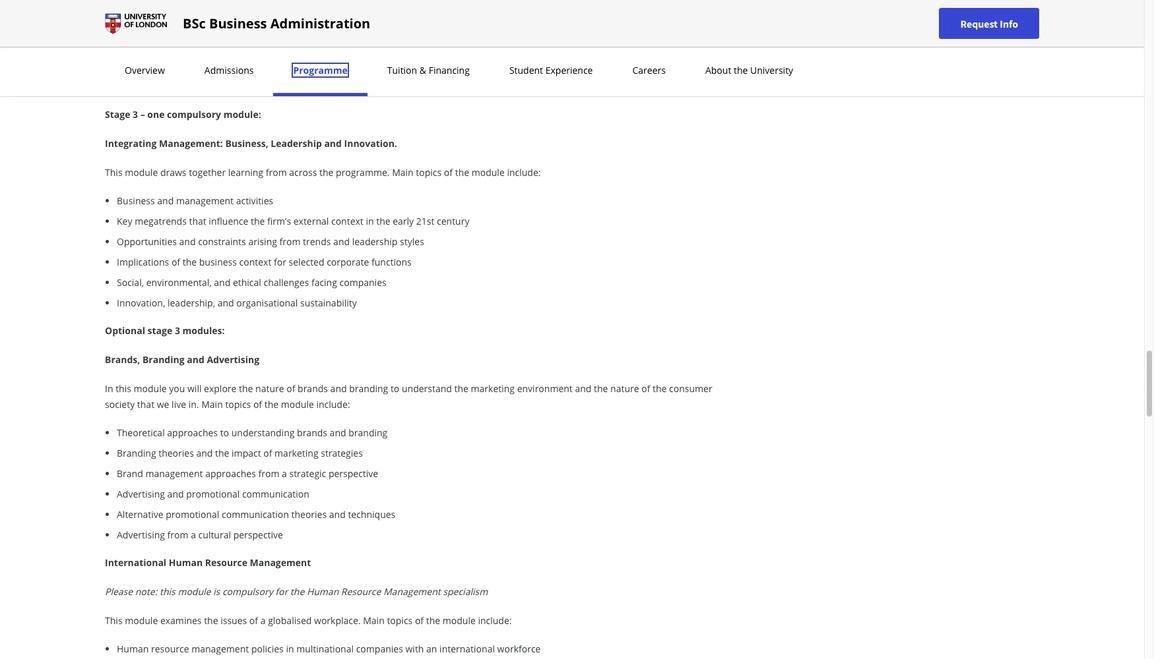 Task type: describe. For each thing, give the bounding box(es) containing it.
and inside list item
[[157, 195, 174, 207]]

overview link
[[121, 64, 169, 77]]

opportunities and constraints arising from trends and leadership styles
[[117, 236, 424, 248]]

theoretical approaches to understanding brands and branding list item
[[117, 426, 728, 440]]

0 vertical spatial compulsory
[[167, 108, 221, 121]]

0 vertical spatial advertising
[[207, 354, 259, 366]]

this for this module examines the issues of a globalised workplace. main topics of the module include:
[[105, 615, 122, 628]]

include: for programme.
[[507, 166, 541, 179]]

external
[[293, 215, 329, 228]]

opportunities
[[117, 236, 177, 248]]

business inside list item
[[117, 195, 155, 207]]

a inside list item
[[282, 468, 287, 480]]

consumer
[[669, 383, 712, 395]]

to inside list item
[[220, 427, 229, 439]]

approaches inside brand management approaches from a strategic perspective list item
[[205, 468, 256, 480]]

corporate
[[327, 256, 369, 269]]

innovation.
[[344, 137, 397, 150]]

the left issues
[[204, 615, 218, 628]]

0 vertical spatial context
[[331, 215, 363, 228]]

from inside list item
[[167, 529, 188, 542]]

communication inside list item
[[222, 509, 289, 521]]

innovation, leadership, and organisational sustainability list item
[[117, 296, 728, 310]]

globalised
[[268, 615, 312, 628]]

management for resource
[[191, 643, 249, 656]]

the right 'understand'
[[454, 383, 468, 395]]

social, environmental, and ethical challenges facing companies
[[117, 276, 386, 289]]

implications of the business context for selected corporate functions
[[117, 256, 412, 269]]

stage
[[148, 325, 172, 337]]

challenges
[[264, 276, 309, 289]]

0 vertical spatial 3
[[133, 108, 138, 121]]

overview
[[125, 64, 165, 77]]

with
[[405, 643, 424, 656]]

in inside "list item"
[[286, 643, 294, 656]]

one
[[147, 108, 165, 121]]

0 vertical spatial influence
[[220, 19, 260, 32]]

promotional inside list item
[[166, 509, 219, 521]]

list containing business and management activities
[[110, 194, 728, 310]]

brands inside in this module you will explore the nature of brands and branding to understand the marketing environment and the nature of the consumer society that we live in. main topics of the module include:
[[298, 383, 328, 395]]

careers
[[632, 64, 666, 77]]

the for the evolution, role, and influence of key institutions of the global economy
[[117, 19, 133, 32]]

implications of the business context for selected corporate functions list item
[[117, 255, 728, 269]]

0 horizontal spatial context
[[239, 256, 271, 269]]

1 vertical spatial for
[[275, 586, 288, 599]]

module:
[[223, 108, 261, 121]]

0 vertical spatial human
[[169, 557, 203, 569]]

organisation,
[[197, 40, 253, 52]]

2 horizontal spatial in
[[366, 215, 374, 228]]

branding theories and the impact of marketing strategies
[[117, 447, 363, 460]]

business,
[[225, 137, 268, 150]]

for inside list item
[[274, 256, 286, 269]]

from left "across"
[[266, 166, 287, 179]]

list containing theoretical approaches to understanding brands and branding
[[110, 426, 728, 542]]

the up an
[[426, 615, 440, 628]]

resource
[[151, 643, 189, 656]]

the up business and management activities list item
[[455, 166, 469, 179]]

request info
[[960, 17, 1018, 30]]

host
[[282, 60, 301, 73]]

1 list item from the top
[[117, 0, 728, 12]]

key megatrends that influence the firm's external context in the early 21st century
[[117, 215, 469, 228]]

bsc business administration
[[183, 14, 370, 32]]

advertising from a cultural perspective
[[117, 529, 283, 542]]

promotional inside list item
[[186, 488, 240, 501]]

in this module you will explore the nature of brands and branding to understand the marketing environment and the nature of the consumer society that we live in. main topics of the module include:
[[105, 383, 712, 411]]

opportunities and constraints arising from trends and leadership styles list item
[[117, 235, 728, 249]]

activities
[[236, 195, 273, 207]]

integrating management: business, leadership and innovation.
[[105, 137, 397, 150]]

draws
[[160, 166, 186, 179]]

will
[[187, 383, 202, 395]]

include: for workplace.
[[478, 615, 512, 628]]

human resource management policies in multinational companies with an international workforce list item
[[117, 643, 728, 657]]

student experience link
[[505, 64, 597, 77]]

social, environmental, and ethical challenges facing companies list item
[[117, 276, 728, 290]]

advertising for a
[[117, 529, 165, 542]]

info
[[1000, 17, 1018, 30]]

1 horizontal spatial a
[[260, 615, 266, 628]]

evolution,
[[135, 19, 178, 32]]

student
[[509, 64, 543, 77]]

1 vertical spatial management
[[145, 468, 203, 480]]

university of london image
[[105, 13, 167, 34]]

the left the global
[[352, 19, 366, 32]]

perspective inside brand management approaches from a strategic perspective list item
[[329, 468, 378, 480]]

topics for workplace.
[[387, 615, 413, 628]]

1 vertical spatial this
[[160, 586, 175, 599]]

the development, organisation, and structure of multinational enterprises list item
[[117, 39, 728, 53]]

student experience
[[509, 64, 593, 77]]

experience
[[546, 64, 593, 77]]

branding inside list item
[[117, 447, 156, 460]]

marketing inside in this module you will explore the nature of brands and branding to understand the marketing environment and the nature of the consumer society that we live in. main topics of the module include:
[[471, 383, 515, 395]]

0 horizontal spatial resource
[[205, 557, 247, 569]]

this for this module draws together learning from across the programme. main topics of the module include:
[[105, 166, 122, 179]]

we
[[157, 399, 169, 411]]

in
[[105, 383, 113, 395]]

strategies
[[321, 447, 363, 460]]

policies
[[251, 643, 284, 656]]

tuition & financing
[[387, 64, 470, 77]]

enterprises
[[387, 40, 436, 52]]

topics inside in this module you will explore the nature of brands and branding to understand the marketing environment and the nature of the consumer society that we live in. main topics of the module include:
[[225, 399, 251, 411]]

advertising from a cultural perspective list item
[[117, 529, 728, 542]]

together
[[189, 166, 226, 179]]

the right "across"
[[319, 166, 333, 179]]

the left early
[[376, 215, 390, 228]]

human inside "list item"
[[117, 643, 149, 656]]

main inside in this module you will explore the nature of brands and branding to understand the marketing environment and the nature of the consumer society that we live in. main topics of the module include:
[[201, 399, 223, 411]]

nation
[[304, 60, 331, 73]]

this module draws together learning from across the programme. main topics of the module include:
[[105, 166, 541, 179]]

topics for programme.
[[416, 166, 442, 179]]

international
[[440, 643, 495, 656]]

key megatrends that influence the firm's external context in the early 21st century list item
[[117, 214, 728, 228]]

functions
[[371, 256, 412, 269]]

main for the
[[392, 166, 414, 179]]

about
[[705, 64, 731, 77]]

brand
[[117, 468, 143, 480]]

note:
[[135, 586, 157, 599]]

issues
[[221, 615, 247, 628]]

firm's
[[267, 215, 291, 228]]

theoretical approaches to understanding brands and branding
[[117, 427, 388, 439]]

management:
[[159, 137, 223, 150]]

this inside in this module you will explore the nature of brands and branding to understand the marketing environment and the nature of the consumer society that we live in. main topics of the module include:
[[116, 383, 131, 395]]

programme link
[[289, 64, 352, 77]]

the evolution, role, and influence of key institutions of the global economy
[[117, 19, 437, 32]]

theories inside alternative promotional communication theories and techniques list item
[[291, 509, 327, 521]]

business
[[199, 256, 237, 269]]

perspective inside advertising from a cultural perspective list item
[[233, 529, 283, 542]]

&
[[420, 64, 426, 77]]

business and management activities
[[117, 195, 273, 207]]

multinational enterprise activity in the host nation list item
[[117, 59, 728, 73]]

megatrends
[[135, 215, 187, 228]]

enterprise
[[176, 60, 221, 73]]

tuition
[[387, 64, 417, 77]]

live
[[172, 399, 186, 411]]

social,
[[117, 276, 144, 289]]

0 vertical spatial branding
[[142, 354, 185, 366]]

about the university
[[705, 64, 793, 77]]

request
[[960, 17, 998, 30]]

request info button
[[939, 8, 1039, 39]]

early
[[393, 215, 414, 228]]

1 vertical spatial influence
[[209, 215, 248, 228]]

the evolution, role, and influence of key institutions of the global economy list item
[[117, 18, 728, 32]]

1 vertical spatial 3
[[175, 325, 180, 337]]



Task type: vqa. For each thing, say whether or not it's contained in the screenshot.
Theoretical approaches to understanding brands and branding list item
yes



Task type: locate. For each thing, give the bounding box(es) containing it.
0 vertical spatial include:
[[507, 166, 541, 179]]

1 vertical spatial branding
[[349, 427, 388, 439]]

3 right stage
[[175, 325, 180, 337]]

advertising
[[207, 354, 259, 366], [117, 488, 165, 501], [117, 529, 165, 542]]

role,
[[180, 19, 199, 32]]

that left we
[[137, 399, 154, 411]]

promotional
[[186, 488, 240, 501], [166, 509, 219, 521]]

the left consumer
[[653, 383, 667, 395]]

human up this module examines the issues of a globalised workplace. main topics of the module include:
[[307, 586, 339, 599]]

0 vertical spatial topics
[[416, 166, 442, 179]]

that down business and management activities
[[189, 215, 206, 228]]

approaches down branding theories and the impact of marketing strategies
[[205, 468, 256, 480]]

selected
[[289, 256, 324, 269]]

the up the environmental,
[[183, 256, 197, 269]]

1 vertical spatial branding
[[117, 447, 156, 460]]

advertising up explore
[[207, 354, 259, 366]]

a left 'cultural'
[[191, 529, 196, 542]]

1 horizontal spatial marketing
[[471, 383, 515, 395]]

3 list from the top
[[110, 426, 728, 542]]

marketing left environment
[[471, 383, 515, 395]]

business up key
[[117, 195, 155, 207]]

that inside in this module you will explore the nature of brands and branding to understand the marketing environment and the nature of the consumer society that we live in. main topics of the module include:
[[137, 399, 154, 411]]

branding left 'understand'
[[349, 383, 388, 395]]

business
[[209, 14, 267, 32], [117, 195, 155, 207]]

techniques
[[348, 509, 395, 521]]

2 horizontal spatial topics
[[416, 166, 442, 179]]

constraints
[[198, 236, 246, 248]]

compulsory up management:
[[167, 108, 221, 121]]

1 vertical spatial main
[[201, 399, 223, 411]]

multinational inside list item
[[327, 40, 384, 52]]

2 vertical spatial human
[[117, 643, 149, 656]]

multinational
[[117, 60, 174, 73]]

module
[[125, 166, 158, 179], [472, 166, 505, 179], [134, 383, 167, 395], [281, 399, 314, 411], [178, 586, 211, 599], [125, 615, 158, 628], [443, 615, 476, 628]]

ethical
[[233, 276, 261, 289]]

theories
[[158, 447, 194, 460], [291, 509, 327, 521]]

from
[[266, 166, 287, 179], [279, 236, 301, 248], [258, 468, 279, 480], [167, 529, 188, 542]]

1 horizontal spatial resource
[[341, 586, 381, 599]]

1 nature from the left
[[255, 383, 284, 395]]

0 vertical spatial approaches
[[167, 427, 218, 439]]

1 vertical spatial list item
[[117, 80, 728, 94]]

list
[[110, 0, 728, 94], [110, 194, 728, 310], [110, 426, 728, 542]]

advertising inside list item
[[117, 488, 165, 501]]

0 horizontal spatial 3
[[133, 108, 138, 121]]

for
[[274, 256, 286, 269], [275, 586, 288, 599]]

integrating
[[105, 137, 157, 150]]

0 vertical spatial marketing
[[471, 383, 515, 395]]

1 vertical spatial in
[[366, 215, 374, 228]]

the inside the development, organisation, and structure of multinational enterprises list item
[[117, 40, 133, 52]]

this down please
[[105, 615, 122, 628]]

brands,
[[105, 354, 140, 366]]

the inside the evolution, role, and influence of key institutions of the global economy list item
[[117, 19, 133, 32]]

0 vertical spatial this
[[105, 166, 122, 179]]

1 vertical spatial include:
[[316, 399, 350, 411]]

1 this from the top
[[105, 166, 122, 179]]

human down 'advertising from a cultural perspective'
[[169, 557, 203, 569]]

marketing inside list item
[[275, 447, 318, 460]]

1 vertical spatial perspective
[[233, 529, 283, 542]]

a left strategic
[[282, 468, 287, 480]]

1 vertical spatial multinational
[[296, 643, 354, 656]]

activity
[[223, 60, 253, 73]]

from left 'cultural'
[[167, 529, 188, 542]]

the down activities at the left top of the page
[[251, 215, 265, 228]]

topics down explore
[[225, 399, 251, 411]]

financing
[[429, 64, 470, 77]]

in.
[[189, 399, 199, 411]]

0 horizontal spatial nature
[[255, 383, 284, 395]]

0 horizontal spatial theories
[[158, 447, 194, 460]]

branding up the strategies
[[349, 427, 388, 439]]

main up business and management activities list item
[[392, 166, 414, 179]]

2 vertical spatial topics
[[387, 615, 413, 628]]

0 horizontal spatial that
[[137, 399, 154, 411]]

main right workplace.
[[363, 615, 385, 628]]

1 vertical spatial business
[[117, 195, 155, 207]]

century
[[437, 215, 469, 228]]

perspective down alternative promotional communication theories and techniques
[[233, 529, 283, 542]]

influence up organisation,
[[220, 19, 260, 32]]

companies inside list item
[[340, 276, 386, 289]]

and inside list item
[[329, 509, 346, 521]]

this down integrating
[[105, 166, 122, 179]]

the left impact
[[215, 447, 229, 460]]

perspective down the strategies
[[329, 468, 378, 480]]

include:
[[507, 166, 541, 179], [316, 399, 350, 411], [478, 615, 512, 628]]

0 horizontal spatial topics
[[225, 399, 251, 411]]

topics
[[416, 166, 442, 179], [225, 399, 251, 411], [387, 615, 413, 628]]

brands inside list item
[[297, 427, 327, 439]]

arising
[[248, 236, 277, 248]]

0 vertical spatial this
[[116, 383, 131, 395]]

branding theories and the impact of marketing strategies list item
[[117, 447, 728, 461]]

influence up constraints
[[209, 215, 248, 228]]

1 vertical spatial a
[[191, 529, 196, 542]]

2 the from the top
[[117, 40, 133, 52]]

from inside list item
[[279, 236, 301, 248]]

in right activity
[[256, 60, 264, 73]]

global
[[369, 19, 395, 32]]

1 horizontal spatial topics
[[387, 615, 413, 628]]

companies
[[340, 276, 386, 289], [356, 643, 403, 656]]

1 vertical spatial the
[[117, 40, 133, 52]]

1 horizontal spatial in
[[286, 643, 294, 656]]

business and management activities list item
[[117, 194, 728, 208]]

the
[[117, 19, 133, 32], [117, 40, 133, 52]]

1 horizontal spatial main
[[363, 615, 385, 628]]

0 vertical spatial brands
[[298, 383, 328, 395]]

1 vertical spatial brands
[[297, 427, 327, 439]]

the up "globalised"
[[290, 586, 304, 599]]

1 vertical spatial companies
[[356, 643, 403, 656]]

1 vertical spatial management
[[383, 586, 441, 599]]

impact
[[232, 447, 261, 460]]

structure
[[274, 40, 314, 52]]

workplace.
[[314, 615, 361, 628]]

1 horizontal spatial theories
[[291, 509, 327, 521]]

management up 'please note: this module is compulsory for the human resource management specialism'
[[250, 557, 311, 569]]

leadership
[[352, 236, 398, 248]]

multinational enterprise activity in the host nation
[[117, 60, 331, 73]]

in up leadership on the left of page
[[366, 215, 374, 228]]

international human resource management
[[105, 557, 311, 569]]

0 vertical spatial management
[[176, 195, 234, 207]]

advertising up alternative
[[117, 488, 165, 501]]

for up "globalised"
[[275, 586, 288, 599]]

context up social, environmental, and ethical challenges facing companies
[[239, 256, 271, 269]]

1 horizontal spatial perspective
[[329, 468, 378, 480]]

understanding
[[231, 427, 295, 439]]

facing
[[311, 276, 337, 289]]

0 vertical spatial that
[[189, 215, 206, 228]]

alternative promotional communication theories and techniques list item
[[117, 508, 728, 522]]

the down university of london image
[[117, 40, 133, 52]]

resource up workplace.
[[341, 586, 381, 599]]

business up organisation,
[[209, 14, 267, 32]]

0 horizontal spatial perspective
[[233, 529, 283, 542]]

1 horizontal spatial compulsory
[[222, 586, 273, 599]]

communication down brand management approaches from a strategic perspective
[[222, 509, 289, 521]]

branding inside in this module you will explore the nature of brands and branding to understand the marketing environment and the nature of the consumer society that we live in. main topics of the module include:
[[349, 383, 388, 395]]

main down explore
[[201, 399, 223, 411]]

an
[[426, 643, 437, 656]]

1 horizontal spatial business
[[209, 14, 267, 32]]

companies inside "list item"
[[356, 643, 403, 656]]

brands
[[298, 383, 328, 395], [297, 427, 327, 439]]

promotional down brand management approaches from a strategic perspective
[[186, 488, 240, 501]]

the for the development, organisation, and structure of multinational enterprises
[[117, 40, 133, 52]]

branding down optional stage 3 modules:
[[142, 354, 185, 366]]

2 this from the top
[[105, 615, 122, 628]]

trends
[[303, 236, 331, 248]]

organisational
[[236, 297, 298, 309]]

0 horizontal spatial management
[[250, 557, 311, 569]]

1 vertical spatial compulsory
[[222, 586, 273, 599]]

compulsory right is
[[222, 586, 273, 599]]

0 vertical spatial list
[[110, 0, 728, 94]]

1 horizontal spatial nature
[[610, 383, 639, 395]]

0 vertical spatial in
[[256, 60, 264, 73]]

approaches down in.
[[167, 427, 218, 439]]

from inside list item
[[258, 468, 279, 480]]

1 vertical spatial that
[[137, 399, 154, 411]]

main for globalised
[[363, 615, 385, 628]]

1 vertical spatial topics
[[225, 399, 251, 411]]

list item down &
[[117, 80, 728, 94]]

0 vertical spatial business
[[209, 14, 267, 32]]

brand management approaches from a strategic perspective
[[117, 468, 378, 480]]

0 vertical spatial multinational
[[327, 40, 384, 52]]

key
[[117, 215, 132, 228]]

0 vertical spatial to
[[391, 383, 399, 395]]

21st
[[416, 215, 434, 228]]

companies for facing
[[340, 276, 386, 289]]

1 the from the top
[[117, 19, 133, 32]]

2 nature from the left
[[610, 383, 639, 395]]

the left 'evolution,'
[[117, 19, 133, 32]]

understand
[[402, 383, 452, 395]]

2 vertical spatial in
[[286, 643, 294, 656]]

the development, organisation, and structure of multinational enterprises
[[117, 40, 436, 52]]

branding inside list item
[[349, 427, 388, 439]]

theories down theoretical
[[158, 447, 194, 460]]

this right the in
[[116, 383, 131, 395]]

administration
[[270, 14, 370, 32]]

development,
[[135, 40, 194, 52]]

0 vertical spatial theories
[[158, 447, 194, 460]]

programme
[[293, 64, 348, 77]]

topics up business and management activities list item
[[416, 166, 442, 179]]

2 vertical spatial list
[[110, 426, 728, 542]]

this
[[116, 383, 131, 395], [160, 586, 175, 599]]

list item up the evolution, role, and influence of key institutions of the global economy list item at the top of the page
[[117, 0, 728, 12]]

management left specialism
[[383, 586, 441, 599]]

human left resource
[[117, 643, 149, 656]]

multinational down the global
[[327, 40, 384, 52]]

environmental,
[[146, 276, 212, 289]]

0 horizontal spatial to
[[220, 427, 229, 439]]

include: inside in this module you will explore the nature of brands and branding to understand the marketing environment and the nature of the consumer society that we live in. main topics of the module include:
[[316, 399, 350, 411]]

cultural
[[198, 529, 231, 542]]

management down 'together'
[[176, 195, 234, 207]]

1 list from the top
[[110, 0, 728, 94]]

1 horizontal spatial management
[[383, 586, 441, 599]]

learning
[[228, 166, 263, 179]]

communication inside list item
[[242, 488, 309, 501]]

2 list item from the top
[[117, 80, 728, 94]]

advertising and promotional communication
[[117, 488, 309, 501]]

1 vertical spatial context
[[239, 256, 271, 269]]

1 vertical spatial human
[[307, 586, 339, 599]]

workforce
[[497, 643, 541, 656]]

list item
[[117, 0, 728, 12], [117, 80, 728, 94]]

3 left –
[[133, 108, 138, 121]]

this module examines the issues of a globalised workplace. main topics of the module include:
[[105, 615, 512, 628]]

advertising inside list item
[[117, 529, 165, 542]]

0 horizontal spatial marketing
[[275, 447, 318, 460]]

in right policies
[[286, 643, 294, 656]]

0 vertical spatial resource
[[205, 557, 247, 569]]

communication up alternative promotional communication theories and techniques
[[242, 488, 309, 501]]

environment
[[517, 383, 573, 395]]

0 vertical spatial for
[[274, 256, 286, 269]]

multinational inside "list item"
[[296, 643, 354, 656]]

1 vertical spatial to
[[220, 427, 229, 439]]

a inside list item
[[191, 529, 196, 542]]

the right environment
[[594, 383, 608, 395]]

for up "challenges"
[[274, 256, 286, 269]]

alternative promotional communication theories and techniques
[[117, 509, 395, 521]]

1 horizontal spatial that
[[189, 215, 206, 228]]

2 horizontal spatial human
[[307, 586, 339, 599]]

2 list from the top
[[110, 194, 728, 310]]

the left host
[[266, 60, 280, 73]]

from down key megatrends that influence the firm's external context in the early 21st century
[[279, 236, 301, 248]]

that inside list item
[[189, 215, 206, 228]]

0 vertical spatial main
[[392, 166, 414, 179]]

economy
[[397, 19, 437, 32]]

multinational down workplace.
[[296, 643, 354, 656]]

companies for multinational
[[356, 643, 403, 656]]

resource down 'cultural'
[[205, 557, 247, 569]]

human resource management policies in multinational companies with an international workforce
[[117, 643, 541, 656]]

international
[[105, 557, 166, 569]]

advertising down alternative
[[117, 529, 165, 542]]

management for and
[[176, 195, 234, 207]]

list containing the evolution, role, and influence of key institutions of the global economy
[[110, 0, 728, 94]]

1 vertical spatial advertising
[[117, 488, 165, 501]]

1 vertical spatial list
[[110, 194, 728, 310]]

to up branding theories and the impact of marketing strategies
[[220, 427, 229, 439]]

about the university link
[[701, 64, 797, 77]]

stage
[[105, 108, 130, 121]]

you
[[169, 383, 185, 395]]

a left "globalised"
[[260, 615, 266, 628]]

please note: this module is compulsory for the human resource management specialism
[[105, 586, 488, 599]]

advertising and promotional communication list item
[[117, 488, 728, 502]]

to inside in this module you will explore the nature of brands and branding to understand the marketing environment and the nature of the consumer society that we live in. main topics of the module include:
[[391, 383, 399, 395]]

topics up with
[[387, 615, 413, 628]]

1 vertical spatial communication
[[222, 509, 289, 521]]

approaches
[[167, 427, 218, 439], [205, 468, 256, 480]]

theories down strategic
[[291, 509, 327, 521]]

companies down corporate
[[340, 276, 386, 289]]

to
[[391, 383, 399, 395], [220, 427, 229, 439]]

1 horizontal spatial context
[[331, 215, 363, 228]]

0 vertical spatial list item
[[117, 0, 728, 12]]

brand management approaches from a strategic perspective list item
[[117, 467, 728, 481]]

0 horizontal spatial main
[[201, 399, 223, 411]]

management up 'advertising and promotional communication'
[[145, 468, 203, 480]]

1 horizontal spatial this
[[160, 586, 175, 599]]

0 vertical spatial branding
[[349, 383, 388, 395]]

marketing up strategic
[[275, 447, 318, 460]]

2 vertical spatial management
[[191, 643, 249, 656]]

companies left with
[[356, 643, 403, 656]]

tuition & financing link
[[383, 64, 474, 77]]

programme.
[[336, 166, 390, 179]]

1 vertical spatial theories
[[291, 509, 327, 521]]

institutions
[[291, 19, 339, 32]]

0 horizontal spatial this
[[116, 383, 131, 395]]

context up leadership on the left of page
[[331, 215, 363, 228]]

nature
[[255, 383, 284, 395], [610, 383, 639, 395]]

0 vertical spatial perspective
[[329, 468, 378, 480]]

careers link
[[629, 64, 670, 77]]

0 vertical spatial a
[[282, 468, 287, 480]]

innovation, leadership, and organisational sustainability
[[117, 297, 357, 309]]

1 vertical spatial marketing
[[275, 447, 318, 460]]

management down issues
[[191, 643, 249, 656]]

this right note:
[[160, 586, 175, 599]]

the right about on the right of page
[[734, 64, 748, 77]]

1 vertical spatial promotional
[[166, 509, 219, 521]]

advertising for promotional
[[117, 488, 165, 501]]

1 horizontal spatial human
[[169, 557, 203, 569]]

the right explore
[[239, 383, 253, 395]]

to left 'understand'
[[391, 383, 399, 395]]

from down impact
[[258, 468, 279, 480]]

leadership,
[[168, 297, 215, 309]]

branding down theoretical
[[117, 447, 156, 460]]

communication
[[242, 488, 309, 501], [222, 509, 289, 521]]

management inside "list item"
[[191, 643, 249, 656]]

the up understanding
[[264, 399, 279, 411]]

0 horizontal spatial a
[[191, 529, 196, 542]]

0 horizontal spatial human
[[117, 643, 149, 656]]

sustainability
[[300, 297, 357, 309]]

implications
[[117, 256, 169, 269]]

1 horizontal spatial to
[[391, 383, 399, 395]]

promotional up 'advertising from a cultural perspective'
[[166, 509, 219, 521]]

1 vertical spatial approaches
[[205, 468, 256, 480]]

–
[[140, 108, 145, 121]]

optional stage 3 modules:
[[105, 325, 225, 337]]

approaches inside theoretical approaches to understanding brands and branding list item
[[167, 427, 218, 439]]

2 horizontal spatial main
[[392, 166, 414, 179]]

0 horizontal spatial in
[[256, 60, 264, 73]]

theories inside the branding theories and the impact of marketing strategies list item
[[158, 447, 194, 460]]



